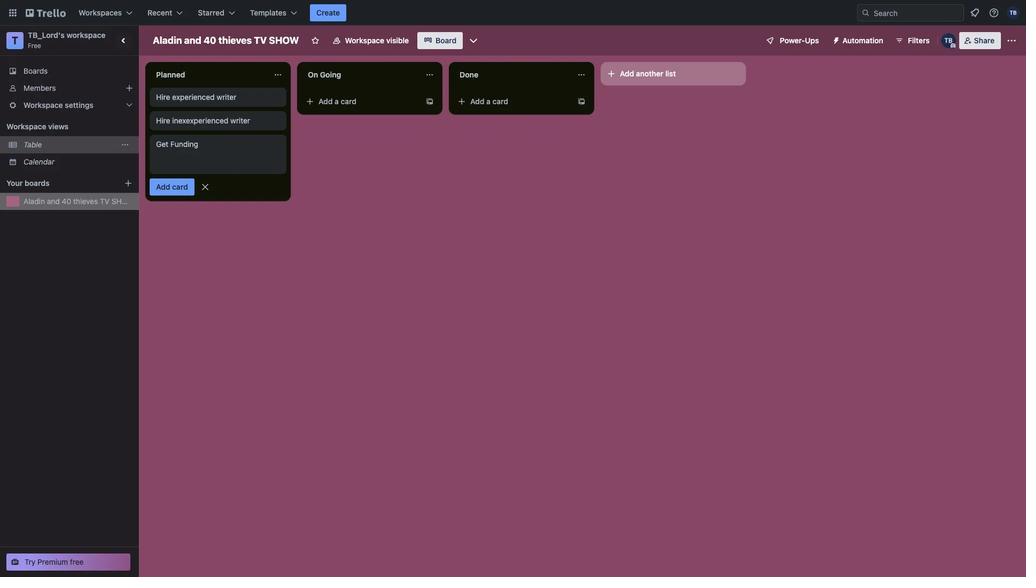 Task type: locate. For each thing, give the bounding box(es) containing it.
star or unstar board image
[[311, 36, 320, 45]]

1 horizontal spatial card
[[341, 97, 357, 106]]

inexexperienced
[[172, 116, 229, 125]]

1 horizontal spatial 40
[[204, 35, 216, 46]]

workspace settings button
[[0, 97, 139, 114]]

hire left inexexperienced
[[156, 116, 170, 125]]

0 vertical spatial hire
[[156, 93, 170, 102]]

primary element
[[0, 0, 1027, 26]]

1 hire from the top
[[156, 93, 170, 102]]

thieves inside the board name text box
[[219, 35, 252, 46]]

workspace navigation collapse icon image
[[117, 33, 132, 48]]

2 a from the left
[[487, 97, 491, 106]]

1 horizontal spatial create from template… image
[[578, 97, 586, 106]]

t
[[12, 34, 18, 47]]

workspace for workspace views
[[6, 122, 46, 131]]

power-ups
[[780, 36, 820, 45]]

0 vertical spatial thieves
[[219, 35, 252, 46]]

add right add board icon
[[156, 182, 170, 191]]

add card button
[[150, 179, 194, 196]]

0 horizontal spatial and
[[47, 197, 60, 206]]

0 horizontal spatial show
[[112, 197, 134, 206]]

workspace inside workspace settings popup button
[[24, 101, 63, 110]]

a for done
[[487, 97, 491, 106]]

premium
[[38, 558, 68, 567]]

1 horizontal spatial and
[[184, 35, 201, 46]]

hire inexexperienced writer
[[156, 116, 250, 125]]

views
[[48, 122, 68, 131]]

power-
[[780, 36, 806, 45]]

0 horizontal spatial tv
[[100, 197, 110, 206]]

boards
[[24, 66, 48, 75]]

add inside "button"
[[156, 182, 170, 191]]

create button
[[310, 4, 347, 21]]

try
[[25, 558, 36, 567]]

1 vertical spatial aladin and 40 thieves tv show
[[24, 197, 134, 206]]

1 vertical spatial thieves
[[73, 197, 98, 206]]

1 vertical spatial 40
[[62, 197, 71, 206]]

On Going text field
[[302, 66, 419, 83]]

1 horizontal spatial aladin and 40 thieves tv show
[[153, 35, 299, 46]]

create from template… image
[[426, 97, 434, 106], [578, 97, 586, 106]]

card down on going text box
[[341, 97, 357, 106]]

40 inside aladin and 40 thieves tv show link
[[62, 197, 71, 206]]

Board name text field
[[148, 32, 305, 49]]

1 add a card from the left
[[319, 97, 357, 106]]

card down done text field
[[493, 97, 509, 106]]

and down starred
[[184, 35, 201, 46]]

free
[[70, 558, 84, 567]]

calendar link
[[24, 157, 133, 167]]

tv down 'templates'
[[254, 35, 267, 46]]

share button
[[960, 32, 1002, 49]]

templates
[[250, 8, 287, 17]]

add a card button
[[302, 93, 421, 110], [454, 93, 573, 110]]

create
[[317, 8, 340, 17]]

add
[[620, 69, 635, 78], [319, 97, 333, 106], [471, 97, 485, 106], [156, 182, 170, 191]]

try premium free
[[25, 558, 84, 567]]

add left another
[[620, 69, 635, 78]]

add board image
[[124, 179, 133, 188]]

2 create from template… image from the left
[[578, 97, 586, 106]]

0 vertical spatial 40
[[204, 35, 216, 46]]

aladin and 40 thieves tv show
[[153, 35, 299, 46], [24, 197, 134, 206]]

aladin and 40 thieves tv show inside the board name text box
[[153, 35, 299, 46]]

add another list button
[[601, 62, 747, 86]]

workspace
[[345, 36, 385, 45], [24, 101, 63, 110], [6, 122, 46, 131]]

workspace up the table on the left top of page
[[6, 122, 46, 131]]

writer down "hire experienced writer" 'link'
[[231, 116, 250, 125]]

hire experienced writer link
[[156, 92, 280, 103]]

show menu image
[[1007, 35, 1018, 46]]

card for on going
[[341, 97, 357, 106]]

automation button
[[828, 32, 890, 49]]

recent button
[[141, 4, 189, 21]]

add another list
[[620, 69, 676, 78]]

show down "templates" dropdown button
[[269, 35, 299, 46]]

1 vertical spatial hire
[[156, 116, 170, 125]]

show down add board icon
[[112, 197, 134, 206]]

0 vertical spatial aladin
[[153, 35, 182, 46]]

1 horizontal spatial show
[[269, 35, 299, 46]]

1 horizontal spatial aladin
[[153, 35, 182, 46]]

0 vertical spatial tv
[[254, 35, 267, 46]]

show
[[269, 35, 299, 46], [112, 197, 134, 206]]

add down done
[[471, 97, 485, 106]]

filters
[[909, 36, 930, 45]]

hire
[[156, 93, 170, 102], [156, 116, 170, 125]]

show inside the board name text box
[[269, 35, 299, 46]]

workspace inside workspace visible button
[[345, 36, 385, 45]]

0 horizontal spatial 40
[[62, 197, 71, 206]]

back to home image
[[26, 4, 66, 21]]

0 horizontal spatial create from template… image
[[426, 97, 434, 106]]

aladin down recent dropdown button
[[153, 35, 182, 46]]

board link
[[418, 32, 463, 49]]

add inside button
[[620, 69, 635, 78]]

workspace for workspace visible
[[345, 36, 385, 45]]

hire for hire experienced writer
[[156, 93, 170, 102]]

1 vertical spatial tv
[[100, 197, 110, 206]]

0 horizontal spatial add a card
[[319, 97, 357, 106]]

tv
[[254, 35, 267, 46], [100, 197, 110, 206]]

share
[[975, 36, 995, 45]]

2 add a card from the left
[[471, 97, 509, 106]]

add a card down done
[[471, 97, 509, 106]]

40
[[204, 35, 216, 46], [62, 197, 71, 206]]

1 add a card button from the left
[[302, 93, 421, 110]]

starred button
[[192, 4, 242, 21]]

0 horizontal spatial thieves
[[73, 197, 98, 206]]

customize views image
[[469, 35, 479, 46]]

2 vertical spatial workspace
[[6, 122, 46, 131]]

members link
[[0, 80, 139, 97]]

0 horizontal spatial add a card button
[[302, 93, 421, 110]]

1 horizontal spatial tv
[[254, 35, 267, 46]]

0 horizontal spatial a
[[335, 97, 339, 106]]

workspace settings
[[24, 101, 94, 110]]

and down your boards with 1 items element
[[47, 197, 60, 206]]

a down going
[[335, 97, 339, 106]]

add a card down going
[[319, 97, 357, 106]]

hire down planned
[[156, 93, 170, 102]]

a down done text field
[[487, 97, 491, 106]]

hire inside 'link'
[[156, 93, 170, 102]]

tv down calendar link
[[100, 197, 110, 206]]

a
[[335, 97, 339, 106], [487, 97, 491, 106]]

0 vertical spatial writer
[[217, 93, 237, 102]]

40 down your boards with 1 items element
[[62, 197, 71, 206]]

boards
[[25, 179, 50, 188]]

2 add a card button from the left
[[454, 93, 573, 110]]

and inside the board name text box
[[184, 35, 201, 46]]

aladin down boards
[[24, 197, 45, 206]]

recent
[[148, 8, 172, 17]]

another
[[636, 69, 664, 78]]

1 horizontal spatial add a card
[[471, 97, 509, 106]]

and
[[184, 35, 201, 46], [47, 197, 60, 206]]

add card
[[156, 182, 188, 191]]

try premium free button
[[6, 554, 130, 571]]

thieves
[[219, 35, 252, 46], [73, 197, 98, 206]]

templates button
[[244, 4, 304, 21]]

workspace left visible
[[345, 36, 385, 45]]

hire for hire inexexperienced writer
[[156, 116, 170, 125]]

card
[[341, 97, 357, 106], [493, 97, 509, 106], [172, 182, 188, 191]]

0 vertical spatial aladin and 40 thieves tv show
[[153, 35, 299, 46]]

0 vertical spatial workspace
[[345, 36, 385, 45]]

aladin
[[153, 35, 182, 46], [24, 197, 45, 206]]

2 hire from the top
[[156, 116, 170, 125]]

workspace actions menu image
[[121, 141, 129, 149]]

add a card
[[319, 97, 357, 106], [471, 97, 509, 106]]

tb_lord's workspace free
[[28, 30, 106, 50]]

add a card button for on going
[[302, 93, 421, 110]]

workspace down the members on the top left of page
[[24, 101, 63, 110]]

1 vertical spatial workspace
[[24, 101, 63, 110]]

thieves down 'starred' popup button
[[219, 35, 252, 46]]

workspace
[[67, 30, 106, 40]]

1 vertical spatial aladin
[[24, 197, 45, 206]]

1 horizontal spatial thieves
[[219, 35, 252, 46]]

1 vertical spatial show
[[112, 197, 134, 206]]

add a card button down on going text box
[[302, 93, 421, 110]]

tb_lord (tylerblack44) image
[[942, 33, 957, 48]]

card inside "button"
[[172, 182, 188, 191]]

add a card button down done text field
[[454, 93, 573, 110]]

0 horizontal spatial card
[[172, 182, 188, 191]]

add down on going
[[319, 97, 333, 106]]

card for done
[[493, 97, 509, 106]]

add a card for on going
[[319, 97, 357, 106]]

card left cancel "icon"
[[172, 182, 188, 191]]

your
[[6, 179, 23, 188]]

1 create from template… image from the left
[[426, 97, 434, 106]]

0 vertical spatial show
[[269, 35, 299, 46]]

1 horizontal spatial add a card button
[[454, 93, 573, 110]]

aladin and 40 thieves tv show down 'starred' popup button
[[153, 35, 299, 46]]

2 horizontal spatial card
[[493, 97, 509, 106]]

aladin and 40 thieves tv show down your boards with 1 items element
[[24, 197, 134, 206]]

writer for hire inexexperienced writer
[[231, 116, 250, 125]]

thieves down your boards with 1 items element
[[73, 197, 98, 206]]

experienced
[[172, 93, 215, 102]]

workspace views
[[6, 122, 68, 131]]

hire inexexperienced writer link
[[156, 116, 280, 126]]

open information menu image
[[989, 7, 1000, 18]]

search image
[[862, 9, 871, 17]]

writer inside 'link'
[[217, 93, 237, 102]]

members
[[24, 83, 56, 93]]

1 a from the left
[[335, 97, 339, 106]]

create from template… image for done
[[578, 97, 586, 106]]

1 horizontal spatial a
[[487, 97, 491, 106]]

writer
[[217, 93, 237, 102], [231, 116, 250, 125]]

writer up hire inexexperienced writer link on the left top of page
[[217, 93, 237, 102]]

0 vertical spatial and
[[184, 35, 201, 46]]

40 down starred
[[204, 35, 216, 46]]

list
[[666, 69, 676, 78]]

table
[[24, 140, 42, 149]]

Search field
[[871, 5, 964, 21]]

writer for hire experienced writer
[[217, 93, 237, 102]]

0 horizontal spatial aladin and 40 thieves tv show
[[24, 197, 134, 206]]

1 vertical spatial writer
[[231, 116, 250, 125]]



Task type: vqa. For each thing, say whether or not it's contained in the screenshot.
Formatting help
no



Task type: describe. For each thing, give the bounding box(es) containing it.
Done text field
[[454, 66, 571, 83]]

table link
[[24, 140, 116, 150]]

visible
[[387, 36, 409, 45]]

Planned text field
[[150, 66, 267, 83]]

Enter a title for this card… text field
[[150, 135, 287, 174]]

going
[[320, 70, 341, 79]]

workspace for workspace settings
[[24, 101, 63, 110]]

automation
[[843, 36, 884, 45]]

1 vertical spatial and
[[47, 197, 60, 206]]

starred
[[198, 8, 224, 17]]

add a card button for done
[[454, 93, 573, 110]]

workspaces
[[79, 8, 122, 17]]

workspaces button
[[72, 4, 139, 21]]

your boards with 1 items element
[[6, 177, 108, 190]]

a for on going
[[335, 97, 339, 106]]

sm image
[[828, 32, 843, 47]]

create from template… image for on going
[[426, 97, 434, 106]]

calendar
[[24, 157, 55, 166]]

done
[[460, 70, 479, 79]]

0 horizontal spatial aladin
[[24, 197, 45, 206]]

aladin and 40 thieves tv show link
[[24, 196, 134, 207]]

on going
[[308, 70, 341, 79]]

aladin inside the board name text box
[[153, 35, 182, 46]]

free
[[28, 42, 41, 50]]

tyler black (tylerblack44) image
[[1008, 6, 1020, 19]]

on
[[308, 70, 318, 79]]

cancel image
[[200, 182, 211, 193]]

your boards
[[6, 179, 50, 188]]

tv inside the board name text box
[[254, 35, 267, 46]]

power-ups button
[[759, 32, 826, 49]]

planned
[[156, 70, 185, 79]]

ups
[[806, 36, 820, 45]]

0 notifications image
[[969, 6, 982, 19]]

workspace visible button
[[326, 32, 416, 49]]

filters button
[[892, 32, 934, 49]]

boards link
[[0, 63, 139, 80]]

hire experienced writer
[[156, 93, 237, 102]]

this member is an admin of this board. image
[[951, 43, 956, 48]]

t link
[[6, 32, 24, 49]]

settings
[[65, 101, 94, 110]]

tb_lord's
[[28, 30, 65, 40]]

board
[[436, 36, 457, 45]]

add a card for done
[[471, 97, 509, 106]]

workspace visible
[[345, 36, 409, 45]]

tb_lord's workspace link
[[28, 30, 106, 40]]

40 inside the board name text box
[[204, 35, 216, 46]]



